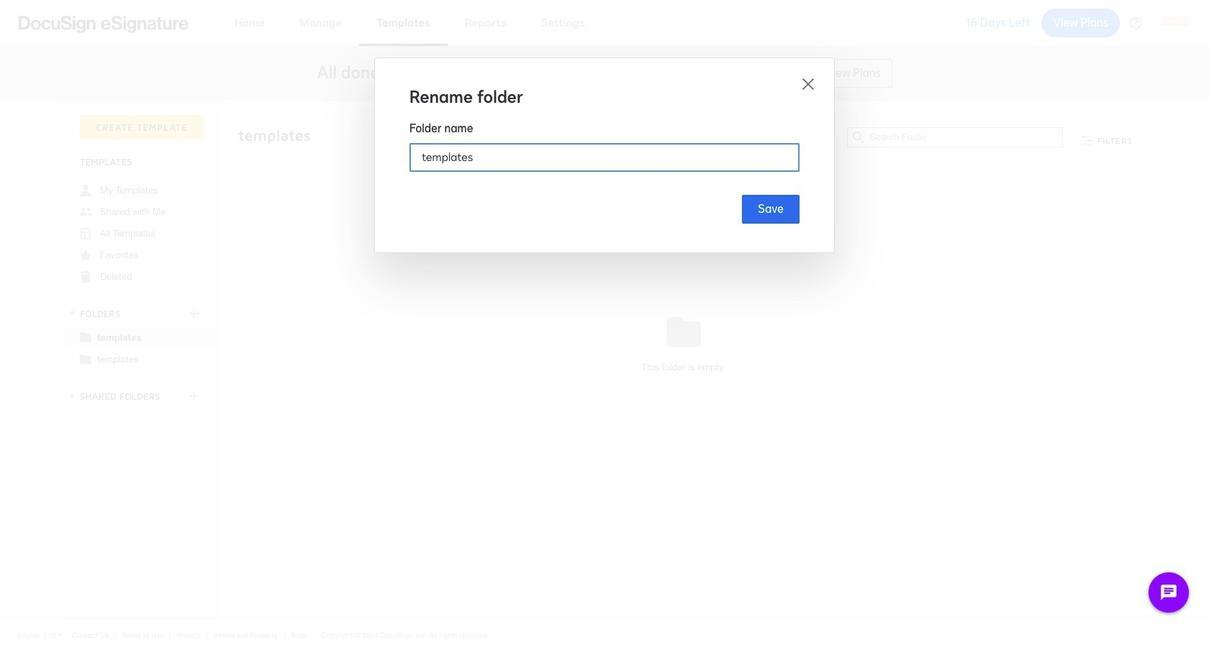 Task type: vqa. For each thing, say whether or not it's contained in the screenshot.
the advanced options list list
no



Task type: describe. For each thing, give the bounding box(es) containing it.
folder image
[[80, 353, 91, 365]]

shared image
[[80, 207, 91, 218]]



Task type: locate. For each thing, give the bounding box(es) containing it.
docusign esignature image
[[19, 15, 189, 33]]

folder image
[[80, 331, 91, 343]]

Enter folder name text field
[[410, 144, 799, 171]]

trash image
[[80, 271, 91, 283]]

Search Folder text field
[[870, 128, 1063, 147]]

star filled image
[[80, 250, 91, 261]]

user image
[[80, 185, 91, 197]]

view folders image
[[67, 308, 78, 320]]

more info region
[[0, 620, 1210, 651]]

templates image
[[80, 228, 91, 240]]



